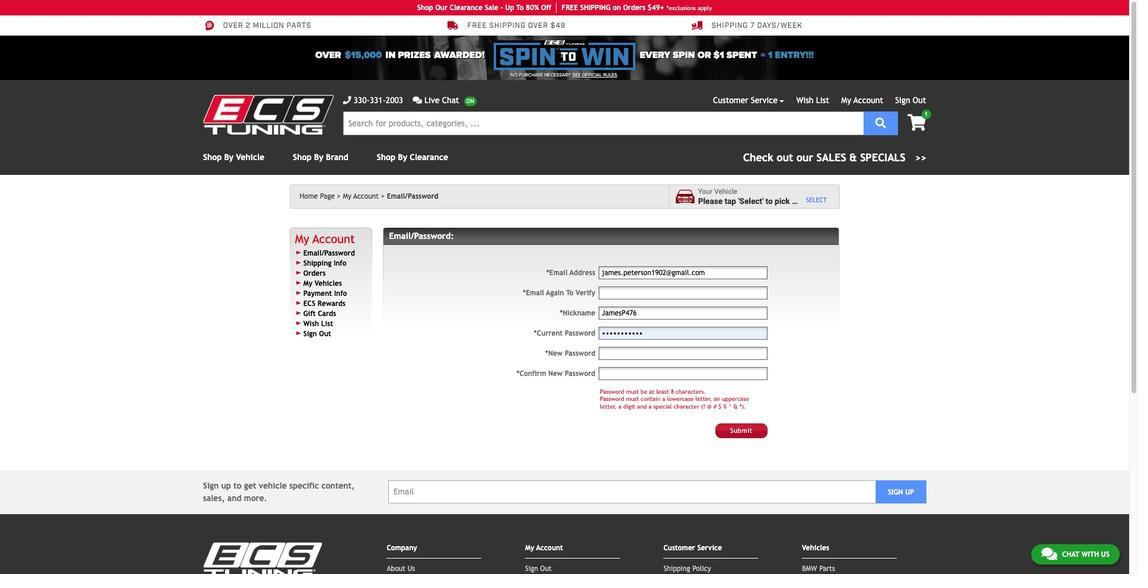 Task type: locate. For each thing, give the bounding box(es) containing it.
out
[[913, 95, 927, 105], [319, 330, 331, 338], [540, 565, 552, 573]]

1 vertical spatial password
[[565, 349, 596, 358]]

chat right live
[[442, 95, 459, 105]]

your vehicle please tap 'select' to pick a vehicle
[[698, 187, 824, 206]]

1 horizontal spatial service
[[751, 95, 778, 105]]

1 horizontal spatial shipping
[[664, 565, 691, 573]]

up inside sign up to get vehicle specific content, sales, and more.
[[221, 481, 231, 490]]

1 horizontal spatial over
[[315, 49, 341, 61]]

about us link
[[387, 565, 415, 573]]

over $15,000 in prizes
[[315, 49, 431, 61]]

my account
[[842, 95, 884, 105], [343, 192, 379, 200], [525, 544, 563, 552]]

1 vertical spatial shipping
[[303, 259, 332, 267]]

330-331-2003 link
[[343, 94, 403, 107]]

0 vertical spatial 1
[[768, 49, 773, 61]]

comments image left chat with us
[[1042, 547, 1058, 561]]

1 vertical spatial &
[[734, 403, 738, 410]]

0 horizontal spatial &
[[734, 403, 738, 410]]

vehicles
[[315, 279, 342, 287], [802, 544, 830, 552]]

and down 'contain'
[[637, 403, 647, 410]]

be
[[641, 388, 648, 395]]

0 horizontal spatial *email
[[523, 289, 544, 297]]

*exclusions
[[667, 4, 696, 11]]

over left $15,000
[[315, 49, 341, 61]]

0 horizontal spatial chat
[[442, 95, 459, 105]]

see official rules link
[[573, 72, 618, 79]]

us right with
[[1102, 550, 1110, 559]]

shipping left 7
[[712, 21, 748, 30]]

by for vehicle
[[224, 152, 234, 162]]

sign inside button
[[888, 488, 903, 496]]

1 ecs tuning image from the top
[[203, 95, 334, 135]]

email/password
[[387, 192, 439, 200], [303, 249, 355, 257]]

0 vertical spatial must
[[626, 388, 639, 395]]

customer up shipping policy link
[[664, 544, 696, 552]]

and inside sign up to get vehicle specific content, sales, and more.
[[227, 493, 242, 503]]

0 vertical spatial password
[[600, 388, 624, 395]]

0 horizontal spatial customer
[[664, 544, 696, 552]]

1 vertical spatial sign out
[[525, 565, 552, 573]]

0 vertical spatial ecs tuning image
[[203, 95, 334, 135]]

sign out
[[896, 95, 927, 105], [525, 565, 552, 573]]

vehicles up payment info link
[[315, 279, 342, 287]]

shipping left policy
[[664, 565, 691, 573]]

*email again to verify
[[523, 289, 596, 297]]

comments image
[[413, 96, 422, 104], [1042, 547, 1058, 561]]

0 vertical spatial vehicle
[[799, 196, 824, 206]]

content,
[[322, 481, 355, 490]]

1 by from the left
[[224, 152, 234, 162]]

sign for "sign up" button
[[888, 488, 903, 496]]

2 horizontal spatial to
[[766, 196, 773, 206]]

select
[[806, 196, 827, 203]]

orders link
[[303, 269, 326, 277]]

1 horizontal spatial email/password
[[387, 192, 439, 200]]

clearance up free
[[450, 4, 483, 12]]

shop inside shop our clearance sale - up to 80% off link
[[417, 4, 433, 12]]

wish list link down the gift cards link
[[303, 320, 333, 328]]

shipping inside shipping 7 days/week link
[[712, 21, 748, 30]]

1 vertical spatial over
[[315, 49, 341, 61]]

password
[[600, 388, 624, 395], [600, 396, 624, 402]]

necessary.
[[545, 72, 572, 78]]

about
[[387, 565, 406, 573]]

wish down gift
[[303, 320, 319, 328]]

over left 2 in the top left of the page
[[223, 21, 244, 30]]

0 horizontal spatial orders
[[303, 269, 326, 277]]

policy
[[693, 565, 711, 573]]

letter, left digit
[[600, 403, 617, 410]]

0 vertical spatial customer service
[[713, 95, 778, 105]]

password down *new password
[[565, 369, 596, 378]]

password down *nickname
[[565, 329, 596, 337]]

0 horizontal spatial and
[[227, 493, 242, 503]]

1 vertical spatial comments image
[[1042, 547, 1058, 561]]

orders up the my vehicles link
[[303, 269, 326, 277]]

shipping up the orders link
[[303, 259, 332, 267]]

email/password up shipping info 'link'
[[303, 249, 355, 257]]

up inside button
[[906, 488, 915, 496]]

1 vertical spatial us
[[408, 565, 415, 573]]

customer service
[[713, 95, 778, 105], [664, 544, 722, 552]]

0 vertical spatial wish list link
[[797, 95, 830, 105]]

*Confirm new password password field
[[599, 367, 768, 380]]

out inside my account email/password shipping info orders my vehicles payment info ecs rewards gift cards wish list sign out
[[319, 330, 331, 338]]

shipping
[[489, 21, 526, 30]]

sales
[[817, 151, 847, 164]]

1 right search image
[[925, 111, 928, 117]]

up
[[221, 481, 231, 490], [906, 488, 915, 496]]

password must be at least 8 characters. password must contain a lowercase letter, an uppercase letter, a digit and a special character (! @ # $ % ^ & *).
[[600, 388, 749, 410]]

1 horizontal spatial sign out link
[[525, 565, 552, 573]]

0 vertical spatial wish
[[797, 95, 814, 105]]

*Nickname text field
[[599, 307, 768, 320]]

$49+
[[648, 4, 665, 12]]

to
[[766, 196, 773, 206], [566, 289, 574, 297], [234, 481, 242, 490]]

get
[[244, 481, 256, 490]]

2 password from the top
[[600, 396, 624, 402]]

shop by brand link
[[293, 152, 348, 162]]

*Email address email field
[[599, 266, 768, 279]]

1 right = on the top right
[[768, 49, 773, 61]]

must up digit
[[626, 396, 639, 402]]

sign out for the bottom sign out link
[[525, 565, 552, 573]]

comments image inside live chat link
[[413, 96, 422, 104]]

0 horizontal spatial vehicles
[[315, 279, 342, 287]]

ecs tuning image
[[203, 95, 334, 135], [203, 543, 322, 574]]

1 horizontal spatial to
[[566, 289, 574, 297]]

every
[[640, 49, 671, 61]]

wish list link down entry!!!
[[797, 95, 830, 105]]

shipping inside my account email/password shipping info orders my vehicles payment info ecs rewards gift cards wish list sign out
[[303, 259, 332, 267]]

vehicle right pick
[[799, 196, 824, 206]]

chat
[[442, 95, 459, 105], [1063, 550, 1080, 559]]

free ship ping on orders $49+ *exclusions apply
[[562, 4, 712, 12]]

info down the email/password link
[[334, 259, 347, 267]]

home page link
[[300, 192, 341, 200]]

special
[[654, 403, 672, 410]]

must left 'be'
[[626, 388, 639, 395]]

vehicles up bmw parts link
[[802, 544, 830, 552]]

None password field
[[599, 327, 768, 340]]

1 vertical spatial and
[[227, 493, 242, 503]]

1 vertical spatial wish
[[303, 320, 319, 328]]

to inside your vehicle please tap 'select' to pick a vehicle
[[766, 196, 773, 206]]

1 password from the top
[[565, 329, 596, 337]]

1 password from the top
[[600, 388, 624, 395]]

1 vertical spatial list
[[321, 320, 333, 328]]

a left digit
[[619, 403, 622, 410]]

to right again
[[566, 289, 574, 297]]

vehicle
[[799, 196, 824, 206], [259, 481, 287, 490]]

1 vertical spatial wish list link
[[303, 320, 333, 328]]

1 horizontal spatial 1
[[925, 111, 928, 117]]

1
[[768, 49, 773, 61], [925, 111, 928, 117]]

2 vertical spatial password
[[565, 369, 596, 378]]

customer service down "spent" in the top of the page
[[713, 95, 778, 105]]

2 by from the left
[[314, 152, 324, 162]]

wish down entry!!!
[[797, 95, 814, 105]]

*current password
[[534, 329, 596, 337]]

service up policy
[[698, 544, 722, 552]]

email/password inside my account email/password shipping info orders my vehicles payment info ecs rewards gift cards wish list sign out
[[303, 249, 355, 257]]

0 vertical spatial and
[[637, 403, 647, 410]]

million
[[253, 21, 284, 30]]

2 vertical spatial to
[[234, 481, 242, 490]]

0 vertical spatial shipping
[[712, 21, 748, 30]]

vehicle
[[236, 152, 265, 162], [715, 187, 738, 196]]

orders inside my account email/password shipping info orders my vehicles payment info ecs rewards gift cards wish list sign out
[[303, 269, 326, 277]]

and right sales,
[[227, 493, 242, 503]]

list up "sales"
[[816, 95, 830, 105]]

0 vertical spatial service
[[751, 95, 778, 105]]

shipping for shipping policy
[[664, 565, 691, 573]]

my account email/password shipping info orders my vehicles payment info ecs rewards gift cards wish list sign out
[[295, 232, 355, 338]]

shop for shop by clearance
[[377, 152, 396, 162]]

$1
[[714, 49, 725, 61]]

2 ecs tuning image from the top
[[203, 543, 322, 574]]

us
[[1102, 550, 1110, 559], [408, 565, 415, 573]]

entry!!!
[[775, 49, 814, 61]]

over
[[528, 21, 549, 30]]

bmw
[[802, 565, 817, 573]]

& right "sales"
[[850, 151, 857, 164]]

^
[[729, 403, 732, 410]]

my account link right page
[[343, 192, 385, 200]]

over 2 million parts link
[[203, 20, 312, 31]]

1 horizontal spatial my account
[[525, 544, 563, 552]]

& inside "password must be at least 8 characters. password must contain a lowercase letter, an uppercase letter, a digit and a special character (! @ # $ % ^ & *)."
[[734, 403, 738, 410]]

to inside sign up to get vehicle specific content, sales, and more.
[[234, 481, 242, 490]]

0 vertical spatial vehicles
[[315, 279, 342, 287]]

1 vertical spatial clearance
[[410, 152, 448, 162]]

a right pick
[[792, 196, 797, 206]]

2 vertical spatial shipping
[[664, 565, 691, 573]]

sign out link
[[896, 95, 927, 105], [303, 330, 331, 338], [525, 565, 552, 573]]

info up rewards
[[334, 289, 347, 298]]

clearance down live
[[410, 152, 448, 162]]

sign inside my account email/password shipping info orders my vehicles payment info ecs rewards gift cards wish list sign out
[[303, 330, 317, 338]]

2 horizontal spatial sign out link
[[896, 95, 927, 105]]

0 horizontal spatial comments image
[[413, 96, 422, 104]]

0 vertical spatial list
[[816, 95, 830, 105]]

0 vertical spatial vehicle
[[236, 152, 265, 162]]

by for brand
[[314, 152, 324, 162]]

2 vertical spatial out
[[540, 565, 552, 573]]

*email
[[547, 269, 568, 277], [523, 289, 544, 297]]

2 vertical spatial my account
[[525, 544, 563, 552]]

contain
[[641, 396, 661, 402]]

0 horizontal spatial to
[[234, 481, 242, 490]]

vehicle inside sign up to get vehicle specific content, sales, and more.
[[259, 481, 287, 490]]

1 horizontal spatial list
[[816, 95, 830, 105]]

shop for shop by vehicle
[[203, 152, 222, 162]]

shipping policy
[[664, 565, 711, 573]]

0 vertical spatial clearance
[[450, 4, 483, 12]]

3 by from the left
[[398, 152, 407, 162]]

official
[[582, 72, 602, 78]]

my account for page
[[343, 192, 379, 200]]

0 horizontal spatial my account
[[343, 192, 379, 200]]

*email left again
[[523, 289, 544, 297]]

a down 'contain'
[[649, 403, 652, 410]]

1 horizontal spatial sign out
[[896, 95, 927, 105]]

1 vertical spatial must
[[626, 396, 639, 402]]

0 horizontal spatial shipping
[[303, 259, 332, 267]]

2 password from the top
[[565, 349, 596, 358]]

off
[[541, 4, 552, 12]]

or
[[698, 49, 712, 61]]

letter, up (!
[[696, 396, 712, 402]]

2 horizontal spatial by
[[398, 152, 407, 162]]

0 vertical spatial over
[[223, 21, 244, 30]]

vehicle up more.
[[259, 481, 287, 490]]

chat left with
[[1063, 550, 1080, 559]]

1 vertical spatial ecs tuning image
[[203, 543, 322, 574]]

sign for the bottom sign out link
[[525, 565, 538, 573]]

1 vertical spatial to
[[566, 289, 574, 297]]

*email address
[[547, 269, 596, 277]]

shop our clearance sale - up to 80% off link
[[417, 2, 557, 13]]

parts
[[820, 565, 835, 573]]

to for sign up to get vehicle specific content, sales, and more.
[[234, 481, 242, 490]]

password down "*current password"
[[565, 349, 596, 358]]

0 vertical spatial customer
[[713, 95, 749, 105]]

up for sign up to get vehicle specific content, sales, and more.
[[221, 481, 231, 490]]

service down = on the top right
[[751, 95, 778, 105]]

1 horizontal spatial vehicle
[[799, 196, 824, 206]]

service inside dropdown button
[[751, 95, 778, 105]]

*email up again
[[547, 269, 568, 277]]

0 vertical spatial out
[[913, 95, 927, 105]]

1 horizontal spatial and
[[637, 403, 647, 410]]

to left pick
[[766, 196, 773, 206]]

0 horizontal spatial up
[[221, 481, 231, 490]]

1 vertical spatial vehicle
[[259, 481, 287, 490]]

*new
[[545, 349, 563, 358]]

shop
[[417, 4, 433, 12], [203, 152, 222, 162], [293, 152, 312, 162], [377, 152, 396, 162]]

comments image for chat
[[1042, 547, 1058, 561]]

1 horizontal spatial wish
[[797, 95, 814, 105]]

live chat
[[425, 95, 459, 105]]

my account link up search image
[[842, 95, 884, 105]]

0 horizontal spatial wish
[[303, 320, 319, 328]]

None submit
[[716, 424, 768, 438]]

1 horizontal spatial letter,
[[696, 396, 712, 402]]

info
[[334, 259, 347, 267], [334, 289, 347, 298]]

lowercase
[[667, 396, 694, 402]]

1 link
[[898, 110, 931, 132]]

& right ^
[[734, 403, 738, 410]]

new
[[548, 369, 563, 378]]

1 horizontal spatial comments image
[[1042, 547, 1058, 561]]

with
[[1082, 550, 1100, 559]]

1 vertical spatial vehicles
[[802, 544, 830, 552]]

0 horizontal spatial vehicle
[[259, 481, 287, 490]]

to left get
[[234, 481, 242, 490]]

orders right on on the right of the page
[[623, 4, 646, 12]]

2
[[246, 21, 251, 30]]

2 horizontal spatial shipping
[[712, 21, 748, 30]]

0 vertical spatial letter,
[[696, 396, 712, 402]]

0 vertical spatial to
[[766, 196, 773, 206]]

gift cards link
[[303, 309, 336, 318]]

free shipping over $49 link
[[447, 20, 566, 31]]

my account link up the email/password link
[[295, 232, 355, 245]]

customer down every spin or $1 spent = 1 entry!!!
[[713, 95, 749, 105]]

1 vertical spatial service
[[698, 544, 722, 552]]

us right 'about'
[[408, 565, 415, 573]]

payment info link
[[303, 289, 347, 298]]

1 horizontal spatial chat
[[1063, 550, 1080, 559]]

list down cards in the left of the page
[[321, 320, 333, 328]]

comments image left live
[[413, 96, 422, 104]]

1 vertical spatial email/password
[[303, 249, 355, 257]]

1 horizontal spatial customer
[[713, 95, 749, 105]]

must
[[626, 388, 639, 395], [626, 396, 639, 402]]

customer service button
[[713, 94, 785, 107]]

1 vertical spatial out
[[319, 330, 331, 338]]

list inside my account email/password shipping info orders my vehicles payment info ecs rewards gift cards wish list sign out
[[321, 320, 333, 328]]

*email for *email address
[[547, 269, 568, 277]]

comments image inside chat with us link
[[1042, 547, 1058, 561]]

0 vertical spatial *email
[[547, 269, 568, 277]]

email/password down the shop by clearance link
[[387, 192, 439, 200]]

sign
[[896, 95, 911, 105], [303, 330, 317, 338], [203, 481, 219, 490], [888, 488, 903, 496], [525, 565, 538, 573]]

customer service up shipping policy link
[[664, 544, 722, 552]]

shipping for shipping 7 days/week
[[712, 21, 748, 30]]

clearance for our
[[450, 4, 483, 12]]

0 horizontal spatial sign out
[[525, 565, 552, 573]]

Search text field
[[343, 111, 864, 135]]

0 vertical spatial my account link
[[842, 95, 884, 105]]

2 horizontal spatial out
[[913, 95, 927, 105]]

my account link
[[842, 95, 884, 105], [343, 192, 385, 200], [295, 232, 355, 245]]

0 vertical spatial my account
[[842, 95, 884, 105]]

up for sign up
[[906, 488, 915, 496]]



Task type: describe. For each thing, give the bounding box(es) containing it.
ecs rewards link
[[303, 299, 346, 308]]

@
[[707, 403, 712, 410]]

out for the bottom sign out link
[[540, 565, 552, 573]]

again
[[546, 289, 564, 297]]

at
[[649, 388, 655, 395]]

customer inside dropdown button
[[713, 95, 749, 105]]

wish list
[[797, 95, 830, 105]]

and inside "password must be at least 8 characters. password must contain a lowercase letter, an uppercase letter, a digit and a special character (! @ # $ % ^ & *)."
[[637, 403, 647, 410]]

Email email field
[[388, 481, 876, 504]]

shop for shop our clearance sale - up to 80% off
[[417, 4, 433, 12]]

specials
[[861, 151, 906, 164]]

email/password link
[[303, 249, 355, 257]]

parts
[[287, 21, 312, 30]]

sign up
[[888, 488, 915, 496]]

sign up button
[[876, 481, 927, 504]]

to for *email again to verify
[[566, 289, 574, 297]]

*new password
[[545, 349, 596, 358]]

*).
[[740, 403, 746, 410]]

1 vertical spatial customer service
[[664, 544, 722, 552]]

no purchase necessary. see official rules .
[[511, 72, 619, 78]]

sale
[[485, 4, 499, 12]]

spin
[[673, 49, 695, 61]]

ship
[[580, 4, 595, 12]]

1 must from the top
[[626, 388, 639, 395]]

a down least
[[663, 396, 666, 402]]

shop by clearance link
[[377, 152, 448, 162]]

wish inside my account email/password shipping info orders my vehicles payment info ecs rewards gift cards wish list sign out
[[303, 320, 319, 328]]

your
[[698, 187, 713, 196]]

tap
[[725, 196, 737, 206]]

sign out for the topmost sign out link
[[896, 95, 927, 105]]

brand
[[326, 152, 348, 162]]

comments image for live
[[413, 96, 422, 104]]

account inside my account email/password shipping info orders my vehicles payment info ecs rewards gift cards wish list sign out
[[313, 232, 355, 245]]

$15,000
[[345, 49, 382, 61]]

my account link for wish list
[[842, 95, 884, 105]]

0 vertical spatial sign out link
[[896, 95, 927, 105]]

0 horizontal spatial sign out link
[[303, 330, 331, 338]]

0 vertical spatial &
[[850, 151, 857, 164]]

sales,
[[203, 493, 225, 503]]

chat with us link
[[1032, 544, 1120, 565]]

prizes
[[398, 49, 431, 61]]

ecs tuning 'spin to win' contest logo image
[[494, 40, 635, 70]]

free
[[562, 4, 578, 12]]

=
[[761, 49, 766, 61]]

free
[[468, 21, 487, 30]]

password for *current password
[[565, 329, 596, 337]]

0 horizontal spatial service
[[698, 544, 722, 552]]

1 horizontal spatial vehicles
[[802, 544, 830, 552]]

digit
[[624, 403, 636, 410]]

330-331-2003
[[354, 95, 403, 105]]

2 must from the top
[[626, 396, 639, 402]]

spent
[[727, 49, 757, 61]]

select link
[[806, 196, 827, 204]]

over 2 million parts
[[223, 21, 312, 30]]

a inside your vehicle please tap 'select' to pick a vehicle
[[792, 196, 797, 206]]

sign inside sign up to get vehicle specific content, sales, and more.
[[203, 481, 219, 490]]

over for over $15,000 in prizes
[[315, 49, 341, 61]]

0 vertical spatial email/password
[[387, 192, 439, 200]]

shop by vehicle link
[[203, 152, 265, 162]]

.
[[618, 72, 619, 78]]

every spin or $1 spent = 1 entry!!!
[[640, 49, 814, 61]]

*confirm
[[517, 369, 546, 378]]

*New password password field
[[599, 347, 768, 360]]

about us
[[387, 565, 415, 573]]

out for the topmost sign out link
[[913, 95, 927, 105]]

*confirm new password
[[517, 369, 596, 378]]

customer service inside dropdown button
[[713, 95, 778, 105]]

bmw parts
[[802, 565, 835, 573]]

1 vertical spatial chat
[[1063, 550, 1080, 559]]

*exclusions apply link
[[667, 3, 712, 12]]

0 vertical spatial chat
[[442, 95, 459, 105]]

(!
[[701, 403, 706, 410]]

shipping info link
[[303, 259, 347, 267]]

page
[[320, 192, 335, 200]]

0 horizontal spatial wish list link
[[303, 320, 333, 328]]

*nickname
[[560, 309, 596, 317]]

an
[[714, 396, 720, 402]]

0 horizontal spatial letter,
[[600, 403, 617, 410]]

pick
[[775, 196, 790, 206]]

331-
[[370, 95, 386, 105]]

shop for shop by brand
[[293, 152, 312, 162]]

sales & specials
[[817, 151, 906, 164]]

cards
[[318, 309, 336, 318]]

0 vertical spatial info
[[334, 259, 347, 267]]

see
[[573, 72, 581, 78]]

my account link for home page
[[343, 192, 385, 200]]

sign up to get vehicle specific content, sales, and more.
[[203, 481, 355, 503]]

-
[[501, 4, 503, 12]]

sales & specials link
[[744, 149, 927, 165]]

1 vertical spatial 1
[[925, 111, 928, 117]]

#
[[714, 403, 717, 410]]

clearance for by
[[410, 152, 448, 162]]

3 password from the top
[[565, 369, 596, 378]]

*email for *email again to verify
[[523, 289, 544, 297]]

2 vertical spatial sign out link
[[525, 565, 552, 573]]

sign for the topmost sign out link
[[896, 95, 911, 105]]

our
[[436, 4, 448, 12]]

by for clearance
[[398, 152, 407, 162]]

purchase
[[519, 72, 543, 78]]

vehicle inside your vehicle please tap 'select' to pick a vehicle
[[715, 187, 738, 196]]

shipping policy link
[[664, 565, 711, 573]]

free shipping over $49
[[468, 21, 566, 30]]

1 horizontal spatial us
[[1102, 550, 1110, 559]]

specific
[[289, 481, 319, 490]]

live chat link
[[413, 94, 477, 107]]

0 horizontal spatial us
[[408, 565, 415, 573]]

80%
[[526, 4, 539, 12]]

2 vertical spatial my account link
[[295, 232, 355, 245]]

shipping 7 days/week
[[712, 21, 803, 30]]

please
[[698, 196, 723, 206]]

2003
[[386, 95, 403, 105]]

330-
[[354, 95, 370, 105]]

over for over 2 million parts
[[223, 21, 244, 30]]

$
[[719, 403, 722, 410]]

shop by clearance
[[377, 152, 448, 162]]

1 vertical spatial info
[[334, 289, 347, 298]]

in
[[386, 49, 396, 61]]

shopping cart image
[[908, 114, 927, 131]]

password for *new password
[[565, 349, 596, 358]]

1 horizontal spatial orders
[[623, 4, 646, 12]]

1 horizontal spatial wish list link
[[797, 95, 830, 105]]

phone image
[[343, 96, 351, 104]]

vehicle inside your vehicle please tap 'select' to pick a vehicle
[[799, 196, 824, 206]]

address
[[570, 269, 596, 277]]

payment
[[303, 289, 332, 298]]

1 vertical spatial customer
[[664, 544, 696, 552]]

*Email again to verify email field
[[599, 286, 768, 299]]

home
[[300, 192, 318, 200]]

my account for list
[[842, 95, 884, 105]]

search image
[[876, 117, 886, 128]]

verify
[[576, 289, 596, 297]]

rules
[[603, 72, 618, 78]]

ping
[[595, 4, 611, 12]]

0 horizontal spatial 1
[[768, 49, 773, 61]]

characters.
[[676, 388, 706, 395]]

vehicles inside my account email/password shipping info orders my vehicles payment info ecs rewards gift cards wish list sign out
[[315, 279, 342, 287]]

up
[[505, 4, 514, 12]]



Task type: vqa. For each thing, say whether or not it's contained in the screenshot.
Shipping within the the My Account Email/Password Shipping Info Orders My Vehicles Payment Info ECS Rewards Gift Cards Wish List Sign Out
yes



